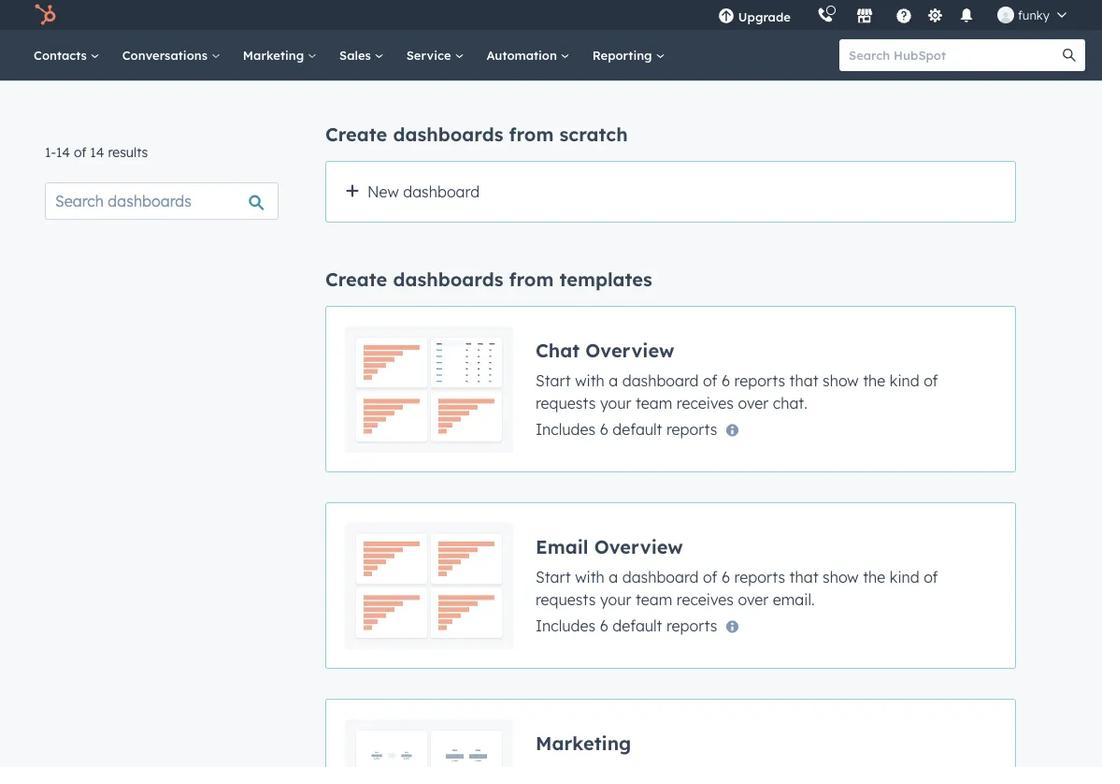 Task type: describe. For each thing, give the bounding box(es) containing it.
your for chat
[[601, 393, 632, 412]]

reports inside 'chat overview start with a dashboard of 6 reports that show the kind of requests your team receives over chat.'
[[735, 371, 786, 390]]

email.
[[773, 590, 815, 609]]

funky button
[[987, 0, 1079, 30]]

dashboard inside new dashboard checkbox
[[403, 182, 480, 201]]

create dashboards from templates
[[326, 268, 653, 291]]

email overview start with a dashboard of 6 reports that show the kind of requests your team receives over email.
[[536, 535, 939, 609]]

chat
[[536, 338, 580, 362]]

Search HubSpot search field
[[840, 39, 1069, 71]]

6 inside email overview start with a dashboard of 6 reports that show the kind of requests your team receives over email.
[[722, 567, 731, 586]]

search button
[[1054, 39, 1086, 71]]

includes 6 default reports for email
[[536, 616, 718, 635]]

show for chat overview
[[823, 371, 859, 390]]

includes for chat
[[536, 420, 596, 438]]

reports down email overview start with a dashboard of 6 reports that show the kind of requests your team receives over email.
[[667, 616, 718, 635]]

service link
[[395, 30, 476, 80]]

automation link
[[476, 30, 582, 80]]

1-14 of 14 results
[[45, 144, 148, 160]]

conversations
[[122, 47, 211, 63]]

reports inside email overview start with a dashboard of 6 reports that show the kind of requests your team receives over email.
[[735, 567, 786, 586]]

reporting
[[593, 47, 656, 63]]

contacts
[[34, 47, 90, 63]]

create dashboards from scratch
[[326, 123, 628, 146]]

1 14 from the left
[[56, 144, 70, 160]]

the for chat overview
[[864, 371, 886, 390]]

marketing image
[[345, 718, 514, 767]]

chat overview start with a dashboard of 6 reports that show the kind of requests your team receives over chat.
[[536, 338, 939, 412]]

includes 6 default reports for chat
[[536, 420, 718, 438]]

overview for email overview
[[595, 535, 684, 558]]

upgrade image
[[718, 8, 735, 25]]

that for chat overview
[[790, 371, 819, 390]]

reports down 'chat overview start with a dashboard of 6 reports that show the kind of requests your team receives over chat.'
[[667, 420, 718, 438]]

reporting link
[[582, 30, 677, 80]]

help image
[[896, 8, 913, 25]]

receives for chat overview
[[677, 393, 734, 412]]

marketplaces image
[[857, 8, 874, 25]]

over for email overview
[[739, 590, 769, 609]]

dashboards for scratch
[[393, 123, 504, 146]]

kind for chat overview
[[890, 371, 920, 390]]

receives for email overview
[[677, 590, 734, 609]]

default for email overview
[[613, 616, 663, 635]]

conversations link
[[111, 30, 232, 80]]

team for email overview
[[636, 590, 673, 609]]

email
[[536, 535, 589, 558]]

a for email
[[609, 567, 619, 586]]

dashboard for chat overview
[[623, 371, 699, 390]]

settings image
[[927, 8, 944, 25]]

automation
[[487, 47, 561, 63]]

that for email overview
[[790, 567, 819, 586]]

hubspot link
[[22, 4, 70, 26]]

sales
[[340, 47, 375, 63]]

dashboards for templates
[[393, 268, 504, 291]]

sales link
[[328, 30, 395, 80]]

notifications image
[[959, 8, 976, 25]]

your for email
[[601, 590, 632, 609]]

create for create dashboards from templates
[[326, 268, 388, 291]]

0 vertical spatial marketing
[[243, 47, 308, 63]]

none checkbox the chat overview
[[326, 306, 1017, 472]]

calling icon button
[[810, 3, 842, 27]]

Marketing checkbox
[[326, 699, 1017, 767]]

contacts link
[[22, 30, 111, 80]]



Task type: locate. For each thing, give the bounding box(es) containing it.
start down email
[[536, 567, 571, 586]]

0 horizontal spatial marketing
[[243, 47, 308, 63]]

overview
[[586, 338, 675, 362], [595, 535, 684, 558]]

2 default from the top
[[613, 616, 663, 635]]

requests for chat
[[536, 393, 596, 412]]

from
[[509, 123, 554, 146], [509, 268, 554, 291]]

results
[[108, 144, 148, 160]]

1 vertical spatial default
[[613, 616, 663, 635]]

reports up chat.
[[735, 371, 786, 390]]

notifications button
[[951, 0, 983, 30]]

1 vertical spatial a
[[609, 567, 619, 586]]

1 vertical spatial start
[[536, 567, 571, 586]]

marketplaces button
[[846, 0, 885, 30]]

includes down email
[[536, 616, 596, 635]]

1 vertical spatial show
[[823, 567, 859, 586]]

create
[[326, 123, 388, 146], [326, 268, 388, 291]]

receives inside 'chat overview start with a dashboard of 6 reports that show the kind of requests your team receives over chat.'
[[677, 393, 734, 412]]

with inside email overview start with a dashboard of 6 reports that show the kind of requests your team receives over email.
[[576, 567, 605, 586]]

1 includes from the top
[[536, 420, 596, 438]]

that up chat.
[[790, 371, 819, 390]]

the inside email overview start with a dashboard of 6 reports that show the kind of requests your team receives over email.
[[864, 567, 886, 586]]

default inside email overview checkbox
[[613, 616, 663, 635]]

0 vertical spatial your
[[601, 393, 632, 412]]

marketing link
[[232, 30, 328, 80]]

default for chat overview
[[613, 420, 663, 438]]

1 over from the top
[[739, 393, 769, 412]]

0 vertical spatial the
[[864, 371, 886, 390]]

2 create from the top
[[326, 268, 388, 291]]

1 vertical spatial team
[[636, 590, 673, 609]]

includes down chat
[[536, 420, 596, 438]]

1 vertical spatial over
[[739, 590, 769, 609]]

funky town image
[[998, 7, 1015, 23]]

0 vertical spatial over
[[739, 393, 769, 412]]

2 team from the top
[[636, 590, 673, 609]]

2 the from the top
[[864, 567, 886, 586]]

requests
[[536, 393, 596, 412], [536, 590, 596, 609]]

1 start from the top
[[536, 371, 571, 390]]

1 that from the top
[[790, 371, 819, 390]]

new dashboard
[[368, 182, 480, 201]]

dashboards
[[393, 123, 504, 146], [393, 268, 504, 291]]

over left email.
[[739, 590, 769, 609]]

menu
[[705, 0, 1081, 30]]

0 vertical spatial includes
[[536, 420, 596, 438]]

0 vertical spatial create
[[326, 123, 388, 146]]

search image
[[1064, 49, 1077, 62]]

that up email.
[[790, 567, 819, 586]]

1 vertical spatial kind
[[890, 567, 920, 586]]

1 vertical spatial receives
[[677, 590, 734, 609]]

from left templates
[[509, 268, 554, 291]]

overview right email
[[595, 535, 684, 558]]

requests for email
[[536, 590, 596, 609]]

1 the from the top
[[864, 371, 886, 390]]

includes 6 default reports
[[536, 420, 718, 438], [536, 616, 718, 635]]

a inside email overview start with a dashboard of 6 reports that show the kind of requests your team receives over email.
[[609, 567, 619, 586]]

templates
[[560, 268, 653, 291]]

1 your from the top
[[601, 393, 632, 412]]

from for templates
[[509, 268, 554, 291]]

1 create from the top
[[326, 123, 388, 146]]

1 none checkbox from the top
[[326, 306, 1017, 472]]

0 vertical spatial from
[[509, 123, 554, 146]]

requests down chat
[[536, 393, 596, 412]]

2 over from the top
[[739, 590, 769, 609]]

kind
[[890, 371, 920, 390], [890, 567, 920, 586]]

0 vertical spatial with
[[576, 371, 605, 390]]

over inside 'chat overview start with a dashboard of 6 reports that show the kind of requests your team receives over chat.'
[[739, 393, 769, 412]]

2 a from the top
[[609, 567, 619, 586]]

show for email overview
[[823, 567, 859, 586]]

a
[[609, 371, 619, 390], [609, 567, 619, 586]]

requests down email
[[536, 590, 596, 609]]

overview inside email overview start with a dashboard of 6 reports that show the kind of requests your team receives over email.
[[595, 535, 684, 558]]

team inside email overview start with a dashboard of 6 reports that show the kind of requests your team receives over email.
[[636, 590, 673, 609]]

0 vertical spatial kind
[[890, 371, 920, 390]]

marketing inside option
[[536, 731, 632, 754]]

1 dashboards from the top
[[393, 123, 504, 146]]

1 vertical spatial dashboards
[[393, 268, 504, 291]]

from for scratch
[[509, 123, 554, 146]]

includes inside email overview checkbox
[[536, 616, 596, 635]]

1-
[[45, 144, 56, 160]]

0 vertical spatial requests
[[536, 393, 596, 412]]

start inside email overview start with a dashboard of 6 reports that show the kind of requests your team receives over email.
[[536, 567, 571, 586]]

over inside email overview start with a dashboard of 6 reports that show the kind of requests your team receives over email.
[[739, 590, 769, 609]]

your inside email overview start with a dashboard of 6 reports that show the kind of requests your team receives over email.
[[601, 590, 632, 609]]

0 horizontal spatial 14
[[56, 144, 70, 160]]

receives left email.
[[677, 590, 734, 609]]

2 your from the top
[[601, 590, 632, 609]]

6 inside 'chat overview start with a dashboard of 6 reports that show the kind of requests your team receives over chat.'
[[722, 371, 731, 390]]

1 vertical spatial dashboard
[[623, 371, 699, 390]]

overview for chat overview
[[586, 338, 675, 362]]

dashboard inside 'chat overview start with a dashboard of 6 reports that show the kind of requests your team receives over chat.'
[[623, 371, 699, 390]]

upgrade
[[739, 9, 791, 24]]

none checkbox email overview
[[326, 502, 1017, 669]]

receives left chat.
[[677, 393, 734, 412]]

1 vertical spatial from
[[509, 268, 554, 291]]

1 vertical spatial your
[[601, 590, 632, 609]]

the inside 'chat overview start with a dashboard of 6 reports that show the kind of requests your team receives over chat.'
[[864, 371, 886, 390]]

reports up email.
[[735, 567, 786, 586]]

1 vertical spatial with
[[576, 567, 605, 586]]

2 start from the top
[[536, 567, 571, 586]]

receives
[[677, 393, 734, 412], [677, 590, 734, 609]]

with for email
[[576, 567, 605, 586]]

the for email overview
[[864, 567, 886, 586]]

includes inside the chat overview checkbox
[[536, 420, 596, 438]]

2 none checkbox from the top
[[326, 502, 1017, 669]]

0 vertical spatial overview
[[586, 338, 675, 362]]

2 vertical spatial dashboard
[[623, 567, 699, 586]]

receives inside email overview start with a dashboard of 6 reports that show the kind of requests your team receives over email.
[[677, 590, 734, 609]]

start down chat
[[536, 371, 571, 390]]

2 kind from the top
[[890, 567, 920, 586]]

team
[[636, 393, 673, 412], [636, 590, 673, 609]]

calling icon image
[[818, 7, 834, 24]]

show inside 'chat overview start with a dashboard of 6 reports that show the kind of requests your team receives over chat.'
[[823, 371, 859, 390]]

1 team from the top
[[636, 393, 673, 412]]

0 vertical spatial that
[[790, 371, 819, 390]]

14
[[56, 144, 70, 160], [90, 144, 104, 160]]

dashboards down "new dashboard"
[[393, 268, 504, 291]]

of
[[74, 144, 86, 160], [704, 371, 718, 390], [924, 371, 939, 390], [704, 567, 718, 586], [924, 567, 939, 586]]

1 vertical spatial the
[[864, 567, 886, 586]]

0 vertical spatial default
[[613, 420, 663, 438]]

2 includes from the top
[[536, 616, 596, 635]]

kind inside 'chat overview start with a dashboard of 6 reports that show the kind of requests your team receives over chat.'
[[890, 371, 920, 390]]

start for chat
[[536, 371, 571, 390]]

create for create dashboards from scratch
[[326, 123, 388, 146]]

1 vertical spatial includes 6 default reports
[[536, 616, 718, 635]]

with inside 'chat overview start with a dashboard of 6 reports that show the kind of requests your team receives over chat.'
[[576, 371, 605, 390]]

2 with from the top
[[576, 567, 605, 586]]

includes 6 default reports inside the chat overview checkbox
[[536, 420, 718, 438]]

team inside 'chat overview start with a dashboard of 6 reports that show the kind of requests your team receives over chat.'
[[636, 393, 673, 412]]

over for chat overview
[[739, 393, 769, 412]]

requests inside 'chat overview start with a dashboard of 6 reports that show the kind of requests your team receives over chat.'
[[536, 393, 596, 412]]

overview inside 'chat overview start with a dashboard of 6 reports that show the kind of requests your team receives over chat.'
[[586, 338, 675, 362]]

that inside email overview start with a dashboard of 6 reports that show the kind of requests your team receives over email.
[[790, 567, 819, 586]]

0 vertical spatial receives
[[677, 393, 734, 412]]

show inside email overview start with a dashboard of 6 reports that show the kind of requests your team receives over email.
[[823, 567, 859, 586]]

your inside 'chat overview start with a dashboard of 6 reports that show the kind of requests your team receives over chat.'
[[601, 393, 632, 412]]

service
[[407, 47, 455, 63]]

scratch
[[560, 123, 628, 146]]

1 includes 6 default reports from the top
[[536, 420, 718, 438]]

dashboard inside email overview start with a dashboard of 6 reports that show the kind of requests your team receives over email.
[[623, 567, 699, 586]]

kind inside email overview start with a dashboard of 6 reports that show the kind of requests your team receives over email.
[[890, 567, 920, 586]]

create up new
[[326, 123, 388, 146]]

None checkbox
[[326, 306, 1017, 472], [326, 502, 1017, 669]]

1 vertical spatial includes
[[536, 616, 596, 635]]

1 show from the top
[[823, 371, 859, 390]]

0 vertical spatial show
[[823, 371, 859, 390]]

new
[[368, 182, 399, 201]]

show
[[823, 371, 859, 390], [823, 567, 859, 586]]

0 vertical spatial dashboard
[[403, 182, 480, 201]]

0 vertical spatial dashboards
[[393, 123, 504, 146]]

team for chat overview
[[636, 393, 673, 412]]

2 14 from the left
[[90, 144, 104, 160]]

Search search field
[[45, 182, 279, 220]]

start for email
[[536, 567, 571, 586]]

includes for email
[[536, 616, 596, 635]]

create down new
[[326, 268, 388, 291]]

requests inside email overview start with a dashboard of 6 reports that show the kind of requests your team receives over email.
[[536, 590, 596, 609]]

dashboards up "new dashboard"
[[393, 123, 504, 146]]

marketing
[[243, 47, 308, 63], [536, 731, 632, 754]]

6
[[722, 371, 731, 390], [600, 420, 609, 438], [722, 567, 731, 586], [600, 616, 609, 635]]

New dashboard checkbox
[[326, 161, 1017, 223]]

1 vertical spatial overview
[[595, 535, 684, 558]]

1 horizontal spatial marketing
[[536, 731, 632, 754]]

a inside 'chat overview start with a dashboard of 6 reports that show the kind of requests your team receives over chat.'
[[609, 371, 619, 390]]

from left scratch
[[509, 123, 554, 146]]

2 show from the top
[[823, 567, 859, 586]]

1 vertical spatial requests
[[536, 590, 596, 609]]

help button
[[889, 0, 920, 30]]

with down chat
[[576, 371, 605, 390]]

email overview image
[[345, 522, 514, 649]]

1 receives from the top
[[677, 393, 734, 412]]

2 receives from the top
[[677, 590, 734, 609]]

kind for email overview
[[890, 567, 920, 586]]

2 that from the top
[[790, 567, 819, 586]]

2 includes 6 default reports from the top
[[536, 616, 718, 635]]

dashboard for email overview
[[623, 567, 699, 586]]

hubspot image
[[34, 4, 56, 26]]

0 vertical spatial team
[[636, 393, 673, 412]]

0 vertical spatial start
[[536, 371, 571, 390]]

1 horizontal spatial 14
[[90, 144, 104, 160]]

default inside the chat overview checkbox
[[613, 420, 663, 438]]

funky
[[1019, 7, 1051, 22]]

1 vertical spatial none checkbox
[[326, 502, 1017, 669]]

that
[[790, 371, 819, 390], [790, 567, 819, 586]]

1 from from the top
[[509, 123, 554, 146]]

overview right chat
[[586, 338, 675, 362]]

includes
[[536, 420, 596, 438], [536, 616, 596, 635]]

2 dashboards from the top
[[393, 268, 504, 291]]

with for chat
[[576, 371, 605, 390]]

1 requests from the top
[[536, 393, 596, 412]]

0 vertical spatial a
[[609, 371, 619, 390]]

reports
[[735, 371, 786, 390], [667, 420, 718, 438], [735, 567, 786, 586], [667, 616, 718, 635]]

chat.
[[773, 393, 808, 412]]

with down email
[[576, 567, 605, 586]]

start
[[536, 371, 571, 390], [536, 567, 571, 586]]

your
[[601, 393, 632, 412], [601, 590, 632, 609]]

that inside 'chat overview start with a dashboard of 6 reports that show the kind of requests your team receives over chat.'
[[790, 371, 819, 390]]

0 vertical spatial includes 6 default reports
[[536, 420, 718, 438]]

start inside 'chat overview start with a dashboard of 6 reports that show the kind of requests your team receives over chat.'
[[536, 371, 571, 390]]

over left chat.
[[739, 393, 769, 412]]

dashboard
[[403, 182, 480, 201], [623, 371, 699, 390], [623, 567, 699, 586]]

1 a from the top
[[609, 371, 619, 390]]

chat overview image
[[345, 326, 514, 453]]

1 kind from the top
[[890, 371, 920, 390]]

the
[[864, 371, 886, 390], [864, 567, 886, 586]]

0 vertical spatial none checkbox
[[326, 306, 1017, 472]]

with
[[576, 371, 605, 390], [576, 567, 605, 586]]

none checkbox containing email overview
[[326, 502, 1017, 669]]

1 vertical spatial create
[[326, 268, 388, 291]]

1 vertical spatial that
[[790, 567, 819, 586]]

2 from from the top
[[509, 268, 554, 291]]

menu containing funky
[[705, 0, 1081, 30]]

none checkbox containing chat overview
[[326, 306, 1017, 472]]

2 requests from the top
[[536, 590, 596, 609]]

1 vertical spatial marketing
[[536, 731, 632, 754]]

1 default from the top
[[613, 420, 663, 438]]

default
[[613, 420, 663, 438], [613, 616, 663, 635]]

settings link
[[924, 5, 948, 25]]

includes 6 default reports inside email overview checkbox
[[536, 616, 718, 635]]

a for chat
[[609, 371, 619, 390]]

over
[[739, 393, 769, 412], [739, 590, 769, 609]]

1 with from the top
[[576, 371, 605, 390]]



Task type: vqa. For each thing, say whether or not it's contained in the screenshot.
Tracking Code
no



